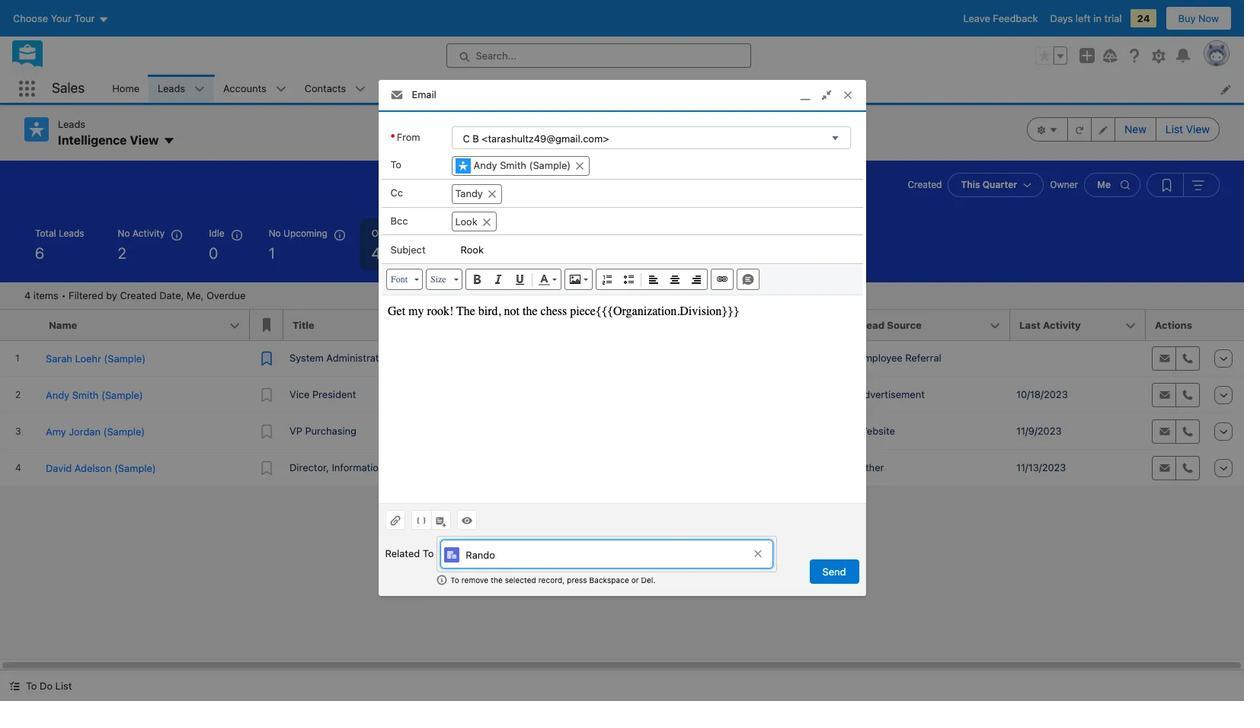 Task type: describe. For each thing, give the bounding box(es) containing it.
date,
[[159, 290, 184, 302]]

11/9/2023
[[1017, 425, 1062, 438]]

1 vertical spatial 4
[[24, 290, 31, 302]]

no for 2
[[118, 228, 130, 239]]

referral
[[906, 352, 942, 364]]

bcc
[[391, 215, 408, 227]]

Subject text field
[[452, 236, 851, 264]]

intelligence
[[58, 133, 127, 147]]

buy
[[1179, 12, 1196, 24]]

text default image inside the tandy link
[[487, 189, 497, 199]]

key performance indicators group
[[0, 219, 1244, 283]]

me
[[1097, 179, 1111, 191]]

opportunities link
[[375, 75, 457, 103]]

tandy link
[[452, 184, 502, 204]]

to for to do list
[[26, 680, 37, 693]]

cc
[[391, 187, 403, 199]]

days left in trial
[[1051, 12, 1122, 24]]

1
[[269, 245, 275, 262]]

leave feedback
[[964, 12, 1038, 24]]

4 items • filtered by created date, me, overdue
[[24, 290, 246, 302]]

c b <tarashultz49@gmail.com>
[[463, 133, 609, 145]]

buy now
[[1179, 12, 1219, 24]]

record,
[[539, 576, 565, 585]]

employee
[[858, 352, 903, 364]]

rando link
[[441, 540, 773, 569]]

website
[[858, 425, 895, 437]]

company
[[546, 319, 593, 331]]

email
[[412, 89, 437, 101]]

left
[[1076, 12, 1091, 24]]

list view button
[[1156, 117, 1220, 142]]

no activity
[[118, 228, 165, 239]]

1 upcoming from the left
[[284, 228, 327, 239]]

search... button
[[446, 43, 751, 68]]

2
[[118, 245, 126, 262]]

me,
[[187, 290, 204, 302]]

grid containing name
[[0, 310, 1244, 488]]

source
[[887, 319, 922, 331]]

administrator
[[326, 352, 389, 364]]

group containing new
[[1027, 117, 1220, 142]]

accounts
[[223, 82, 266, 94]]

idle
[[209, 228, 225, 239]]

days
[[1051, 12, 1073, 24]]

leave
[[964, 12, 990, 24]]

sales
[[52, 80, 85, 96]]

president
[[312, 389, 356, 401]]

vp purchasing
[[290, 425, 357, 437]]

this
[[961, 179, 980, 191]]

lead source cell
[[852, 310, 1010, 341]]

text default image inside to do list button
[[9, 681, 20, 692]]

quotes
[[796, 82, 829, 94]]

leads inside total leads 6
[[59, 228, 84, 239]]

backspace
[[589, 576, 629, 585]]

to do list button
[[0, 671, 81, 702]]

row number image
[[0, 310, 40, 341]]

lead status button
[[728, 310, 852, 341]]

1 vertical spatial overdue
[[206, 290, 246, 302]]

3 0 from the left
[[521, 245, 530, 262]]

24
[[1137, 12, 1150, 24]]

text default image
[[481, 217, 492, 227]]

2 upcoming from the left
[[521, 228, 565, 239]]

by
[[106, 290, 117, 302]]

today
[[462, 228, 487, 239]]

email dialog
[[378, 80, 866, 597]]

andy smith (sample) link
[[452, 156, 590, 176]]

press
[[567, 576, 587, 585]]

technology
[[387, 462, 440, 474]]

to for to remove the selected record, press backspace or del.
[[451, 576, 459, 585]]

from
[[397, 131, 420, 143]]

important cell
[[250, 310, 283, 341]]

to for to
[[391, 159, 402, 171]]

due today 0
[[442, 228, 487, 262]]

me button
[[1085, 173, 1141, 197]]

andy smith (sample)
[[474, 159, 571, 171]]

smith
[[500, 159, 527, 171]]

rando
[[466, 549, 495, 561]]

view for list view
[[1186, 123, 1210, 136]]

search...
[[476, 50, 517, 62]]

buy now button
[[1166, 6, 1232, 30]]

vice
[[290, 389, 310, 401]]

name cell
[[40, 310, 250, 341]]

lead status cell
[[728, 310, 852, 341]]

lead for lead status
[[737, 319, 761, 331]]

lead for lead source
[[861, 319, 885, 331]]

no upcoming
[[269, 228, 327, 239]]

1 vertical spatial created
[[120, 290, 157, 302]]

total
[[35, 228, 56, 239]]

advertisement
[[858, 389, 925, 401]]

title
[[293, 319, 315, 331]]

actions cell
[[1146, 310, 1207, 341]]

title button
[[283, 310, 537, 341]]

information
[[332, 462, 384, 474]]

leads inside list item
[[158, 82, 185, 94]]

contacts link
[[295, 75, 355, 103]]

company button
[[537, 310, 728, 341]]

to right related
[[423, 548, 434, 560]]

leads list item
[[149, 75, 214, 103]]

leave feedback link
[[964, 12, 1038, 24]]



Task type: locate. For each thing, give the bounding box(es) containing it.
1 horizontal spatial 4
[[372, 245, 381, 262]]

1 horizontal spatial list
[[1166, 123, 1183, 136]]

activity inside button
[[1043, 319, 1081, 331]]

0 horizontal spatial activity
[[133, 228, 165, 239]]

lead inside 'button'
[[861, 319, 885, 331]]

status
[[763, 319, 795, 331]]

0 horizontal spatial overdue
[[206, 290, 246, 302]]

0 down 'idle'
[[209, 245, 218, 262]]

1 horizontal spatial no
[[269, 228, 281, 239]]

no up 1
[[269, 228, 281, 239]]

created left this
[[908, 179, 942, 191]]

text default image inside andy smith (sample) link
[[575, 161, 585, 171]]

cell
[[537, 341, 728, 377], [728, 341, 852, 377], [1010, 341, 1146, 377], [537, 377, 728, 414], [728, 377, 852, 414], [537, 414, 728, 450], [728, 414, 852, 450], [537, 450, 728, 487], [728, 450, 852, 487]]

items
[[33, 290, 59, 302]]

0 vertical spatial created
[[908, 179, 942, 191]]

4 left subject
[[372, 245, 381, 262]]

text default image
[[575, 161, 585, 171], [487, 189, 497, 199], [437, 576, 448, 586], [9, 681, 20, 692]]

to left do
[[26, 680, 37, 693]]

created
[[908, 179, 942, 191], [120, 290, 157, 302]]

(sample)
[[529, 159, 571, 171]]

1 horizontal spatial upcoming
[[521, 228, 565, 239]]

now
[[1199, 12, 1219, 24]]

purchasing
[[305, 425, 357, 437]]

leads right 'total'
[[59, 228, 84, 239]]

related
[[385, 548, 420, 560]]

text default image left remove
[[437, 576, 448, 586]]

0 down due at the top left
[[442, 245, 451, 262]]

system administrator
[[290, 352, 389, 364]]

director,
[[290, 462, 329, 474]]

feedback
[[993, 12, 1038, 24]]

row number cell
[[0, 310, 40, 341]]

the
[[491, 576, 503, 585]]

view right new
[[1186, 123, 1210, 136]]

list view
[[1166, 123, 1210, 136]]

2 no from the left
[[269, 228, 281, 239]]

lead image
[[455, 159, 471, 174]]

4
[[372, 245, 381, 262], [24, 290, 31, 302]]

2 lead from the left
[[861, 319, 885, 331]]

new button
[[1115, 117, 1157, 142]]

0 horizontal spatial 0
[[209, 245, 218, 262]]

0 vertical spatial list
[[1166, 123, 1183, 136]]

0 vertical spatial activity
[[133, 228, 165, 239]]

overdue right me,
[[206, 290, 246, 302]]

overdue down bcc
[[372, 228, 408, 239]]

to remove the selected record, press backspace or del.
[[451, 576, 656, 585]]

opportunities
[[384, 82, 448, 94]]

total leads 6
[[35, 228, 84, 262]]

created right by
[[120, 290, 157, 302]]

list right new
[[1166, 123, 1183, 136]]

quotes list item
[[787, 75, 858, 103]]

name button
[[40, 310, 250, 341]]

activity inside key performance indicators group
[[133, 228, 165, 239]]

overdue inside key performance indicators group
[[372, 228, 408, 239]]

del.
[[641, 576, 656, 585]]

home link
[[103, 75, 149, 103]]

leads link
[[149, 75, 194, 103]]

send button
[[810, 560, 859, 585]]

activity for last activity
[[1043, 319, 1081, 331]]

action cell
[[1207, 310, 1244, 341]]

andy
[[474, 159, 497, 171]]

activity right last
[[1043, 319, 1081, 331]]

lead inside "button"
[[737, 319, 761, 331]]

0 horizontal spatial view
[[130, 133, 159, 147]]

c
[[463, 133, 470, 145]]

company cell
[[537, 310, 728, 341]]

2 vertical spatial group
[[1147, 173, 1220, 197]]

in
[[1094, 12, 1102, 24]]

1 vertical spatial leads
[[58, 118, 85, 130]]

1 vertical spatial list
[[55, 680, 72, 693]]

0 horizontal spatial created
[[120, 290, 157, 302]]

new
[[1125, 123, 1147, 136]]

1 horizontal spatial overdue
[[372, 228, 408, 239]]

1 horizontal spatial lead
[[861, 319, 885, 331]]

list
[[1166, 123, 1183, 136], [55, 680, 72, 693]]

action image
[[1207, 310, 1244, 341]]

group
[[1036, 46, 1068, 65], [1027, 117, 1220, 142], [1147, 173, 1220, 197]]

leads
[[158, 82, 185, 94], [58, 118, 85, 130], [59, 228, 84, 239]]

quarter
[[983, 179, 1017, 191]]

contacts list item
[[295, 75, 375, 103]]

4 inside the overdue 4
[[372, 245, 381, 262]]

*
[[391, 131, 395, 143]]

leads up intelligence on the top left of page
[[58, 118, 85, 130]]

0 horizontal spatial no
[[118, 228, 130, 239]]

10/18/2023
[[1017, 389, 1068, 401]]

to inside button
[[26, 680, 37, 693]]

1 vertical spatial activity
[[1043, 319, 1081, 331]]

2 0 from the left
[[442, 245, 451, 262]]

tandy
[[455, 187, 483, 199]]

2 vertical spatial leads
[[59, 228, 84, 239]]

1 no from the left
[[118, 228, 130, 239]]

grid
[[0, 310, 1244, 488]]

no up 2
[[118, 228, 130, 239]]

lead view settings image
[[1027, 117, 1068, 142]]

lead left source
[[861, 319, 885, 331]]

vice president
[[290, 389, 356, 401]]

this quarter button
[[948, 173, 1044, 197]]

to down *
[[391, 159, 402, 171]]

view inside list view button
[[1186, 123, 1210, 136]]

view right intelligence on the top left of page
[[130, 133, 159, 147]]

activity up 4 items • filtered by created date, me, overdue
[[133, 228, 165, 239]]

1 horizontal spatial view
[[1186, 123, 1210, 136]]

0 vertical spatial overdue
[[372, 228, 408, 239]]

list inside button
[[1166, 123, 1183, 136]]

activity for no activity
[[133, 228, 165, 239]]

name
[[49, 319, 77, 331]]

0 vertical spatial group
[[1036, 46, 1068, 65]]

other
[[858, 462, 884, 474]]

text default image left do
[[9, 681, 20, 692]]

overdue 4
[[372, 228, 408, 262]]

accounts list item
[[214, 75, 295, 103]]

1 horizontal spatial created
[[908, 179, 942, 191]]

accounts link
[[214, 75, 276, 103]]

group down 'days'
[[1036, 46, 1068, 65]]

list
[[103, 75, 1244, 103]]

text default image right "tandy" on the top left
[[487, 189, 497, 199]]

1 vertical spatial group
[[1027, 117, 1220, 142]]

0 horizontal spatial upcoming
[[284, 228, 327, 239]]

upcoming
[[284, 228, 327, 239], [521, 228, 565, 239]]

list inside button
[[55, 680, 72, 693]]

list item
[[556, 75, 619, 103]]

view
[[1186, 123, 1210, 136], [130, 133, 159, 147]]

group up me button
[[1027, 117, 1220, 142]]

0 vertical spatial 4
[[372, 245, 381, 262]]

owner
[[1050, 179, 1078, 191]]

quotes link
[[787, 75, 839, 103]]

last activity cell
[[1010, 310, 1146, 341]]

c b <tarashultz49@gmail.com> button
[[452, 126, 851, 149]]

home
[[112, 82, 139, 94]]

lead left status
[[737, 319, 761, 331]]

lead status
[[737, 319, 795, 331]]

subject
[[391, 243, 426, 256]]

2 horizontal spatial 0
[[521, 245, 530, 262]]

title cell
[[283, 310, 537, 341]]

1 lead from the left
[[737, 319, 761, 331]]

0 horizontal spatial list
[[55, 680, 72, 693]]

group down list view button
[[1147, 173, 1220, 197]]

list containing home
[[103, 75, 1244, 103]]

1 horizontal spatial 0
[[442, 245, 451, 262]]

0 horizontal spatial 4
[[24, 290, 31, 302]]

due
[[442, 228, 459, 239]]

employee referral
[[858, 352, 942, 364]]

0 inside due today 0
[[442, 245, 451, 262]]

director, information technology
[[290, 462, 440, 474]]

no for 1
[[269, 228, 281, 239]]

0 vertical spatial leads
[[158, 82, 185, 94]]

6
[[35, 245, 44, 262]]

leads right home
[[158, 82, 185, 94]]

last activity
[[1020, 319, 1081, 331]]

last activity button
[[1010, 310, 1146, 341]]

view for intelligence view
[[130, 133, 159, 147]]

0 right due today 0
[[521, 245, 530, 262]]

<tarashultz49@gmail.com>
[[482, 133, 609, 145]]

selected
[[505, 576, 536, 585]]

last
[[1020, 319, 1041, 331]]

1 horizontal spatial activity
[[1043, 319, 1081, 331]]

11/13/2023
[[1017, 462, 1066, 474]]

do
[[40, 680, 53, 693]]

lead source button
[[852, 310, 1010, 341]]

to left remove
[[451, 576, 459, 585]]

opportunities list item
[[375, 75, 477, 103]]

4 items • filtered by created date, me, overdue status
[[24, 290, 246, 302]]

list right do
[[55, 680, 72, 693]]

4 left items
[[24, 290, 31, 302]]

0 horizontal spatial lead
[[737, 319, 761, 331]]

or
[[631, 576, 639, 585]]

b
[[473, 133, 479, 145]]

text default image right (sample)
[[575, 161, 585, 171]]

1 0 from the left
[[209, 245, 218, 262]]

contacts
[[305, 82, 346, 94]]

activity
[[133, 228, 165, 239], [1043, 319, 1081, 331]]



Task type: vqa. For each thing, say whether or not it's contained in the screenshot.
topmost Folders
no



